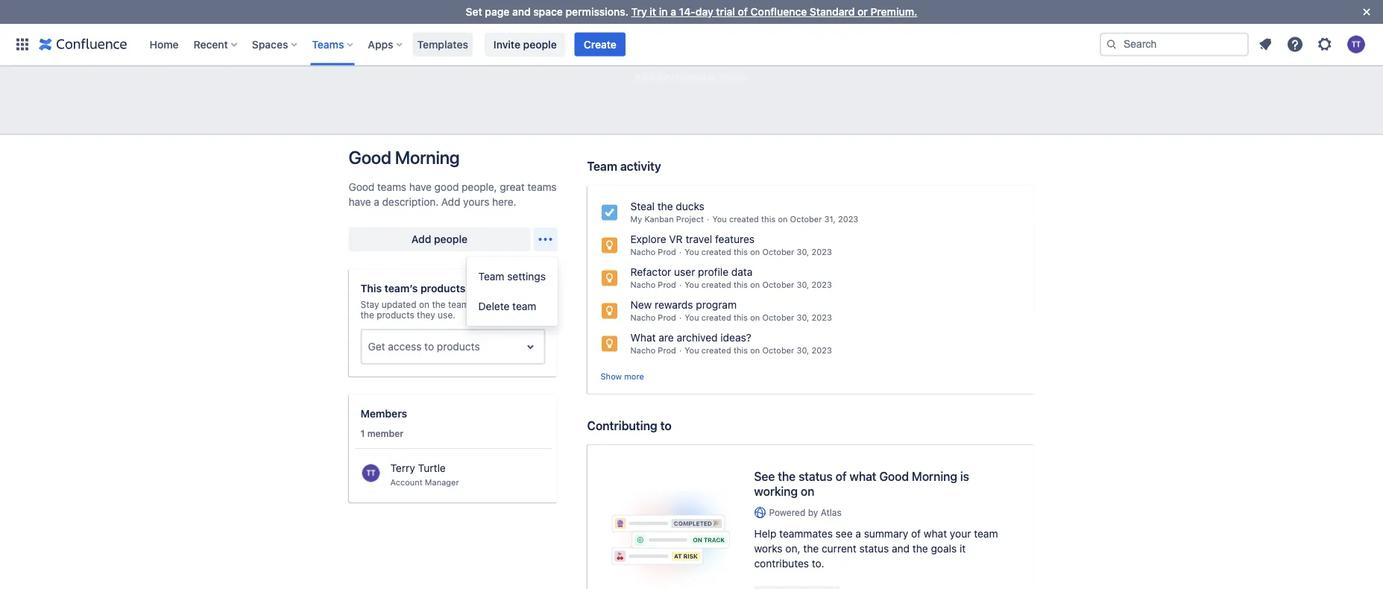 Task type: vqa. For each thing, say whether or not it's contained in the screenshot.
P1374
no



Task type: locate. For each thing, give the bounding box(es) containing it.
2 prod from the top
[[658, 280, 676, 290]]

of right trial
[[738, 6, 748, 18]]

kanban
[[645, 214, 674, 224]]

0 vertical spatial to
[[425, 340, 434, 353]]

0 horizontal spatial it
[[650, 6, 656, 18]]

1 vertical spatial morning
[[912, 469, 958, 483]]

1 nacho from the top
[[631, 247, 656, 257]]

you created this on october 30, 2023 for ideas?
[[685, 346, 832, 355]]

this
[[361, 282, 382, 295]]

1 vertical spatial by
[[808, 507, 819, 518]]

account
[[390, 478, 423, 487]]

0 horizontal spatial status
[[799, 469, 833, 483]]

you created this on october 30, 2023 for features
[[685, 247, 832, 257]]

2 horizontal spatial a
[[856, 528, 861, 540]]

0 horizontal spatial team
[[513, 300, 537, 313]]

1 vertical spatial good
[[349, 181, 375, 193]]

contributing to
[[587, 419, 672, 433]]

team's up updated
[[385, 282, 418, 295]]

0 horizontal spatial what
[[850, 469, 877, 483]]

3 you created this on october 30, 2023 from the top
[[685, 313, 832, 323]]

people
[[523, 38, 557, 50], [434, 233, 468, 245]]

nacho down the explore
[[631, 247, 656, 257]]

a for have
[[374, 196, 380, 208]]

created down profile
[[702, 280, 732, 290]]

have left description.
[[349, 196, 371, 208]]

team inside team settings button
[[479, 270, 505, 283]]

created for program
[[702, 313, 732, 323]]

4 you created this on october 30, 2023 from the top
[[685, 346, 832, 355]]

on left use.
[[419, 299, 430, 310]]

of inside see the status of what good morning is working on
[[836, 469, 847, 483]]

good up powered by atlas link
[[880, 469, 909, 483]]

0 vertical spatial good
[[349, 147, 391, 168]]

apps
[[368, 38, 393, 50]]

program
[[696, 299, 737, 311]]

banner containing home
[[0, 23, 1384, 66]]

here.
[[492, 196, 516, 208]]

it
[[650, 6, 656, 18], [960, 543, 966, 555]]

you down "what are archived ideas?"
[[685, 346, 699, 355]]

1 horizontal spatial and
[[892, 543, 910, 555]]

2 nacho prod from the top
[[631, 280, 676, 290]]

on down data at the top of the page
[[751, 280, 760, 290]]

activity
[[620, 159, 661, 173]]

of up atlas
[[836, 469, 847, 483]]

nacho for refactor
[[631, 280, 656, 290]]

team inside help teammates see a summary of what your team works on, the current status and the goals it contributes to.
[[974, 528, 998, 540]]

your
[[950, 528, 971, 540]]

status up powered by atlas
[[799, 469, 833, 483]]

stay
[[361, 299, 379, 310]]

a for in
[[671, 6, 677, 18]]

you created this on october 30, 2023
[[685, 247, 832, 257], [685, 280, 832, 290], [685, 313, 832, 323], [685, 346, 832, 355]]

see
[[754, 469, 775, 483]]

prod for user
[[658, 280, 676, 290]]

invite people button
[[485, 32, 566, 56]]

of inside help teammates see a summary of what your team works on, the current status and the goals it contributes to.
[[911, 528, 921, 540]]

this left 31,
[[762, 214, 776, 224]]

prod down "rewards"
[[658, 313, 676, 323]]

1 horizontal spatial morning
[[912, 469, 958, 483]]

0 horizontal spatial morning
[[395, 147, 460, 168]]

30, for data
[[797, 280, 810, 290]]

you down refactor user profile data
[[685, 280, 699, 290]]

you created this on october 30, 2023 down data at the top of the page
[[685, 280, 832, 290]]

set page and space permissions. try it in a 14-day trial of confluence standard or premium.
[[466, 6, 918, 18]]

good
[[349, 147, 391, 168], [349, 181, 375, 193], [880, 469, 909, 483]]

use.
[[438, 310, 456, 320]]

nacho for explore
[[631, 247, 656, 257]]

steal
[[631, 200, 655, 213]]

people for invite people
[[523, 38, 557, 50]]

4 30, from the top
[[797, 346, 810, 355]]

on
[[778, 214, 788, 224], [751, 247, 760, 257], [751, 280, 760, 290], [419, 299, 430, 310], [751, 313, 760, 323], [751, 346, 760, 355], [801, 484, 815, 498]]

you up the features
[[713, 214, 727, 224]]

1 horizontal spatial status
[[860, 543, 889, 555]]

1 horizontal spatial have
[[409, 181, 432, 193]]

team inside button
[[513, 300, 537, 313]]

show more
[[601, 371, 644, 381]]

more
[[624, 371, 644, 381]]

1 vertical spatial a
[[374, 196, 380, 208]]

good up description.
[[349, 147, 391, 168]]

teams up description.
[[377, 181, 407, 193]]

add down good
[[441, 196, 461, 208]]

2 vertical spatial a
[[856, 528, 861, 540]]

nacho prod down new
[[631, 313, 676, 323]]

teams right "great"
[[528, 181, 557, 193]]

0 horizontal spatial people
[[434, 233, 468, 245]]

recent button
[[189, 32, 243, 56]]

created for ducks
[[729, 214, 759, 224]]

people for add people
[[434, 233, 468, 245]]

0 vertical spatial add
[[441, 196, 461, 208]]

nacho prod
[[631, 247, 676, 257], [631, 280, 676, 290], [631, 313, 676, 323], [631, 346, 676, 355]]

2 you created this on october 30, 2023 from the top
[[685, 280, 832, 290]]

nacho prod down what
[[631, 346, 676, 355]]

1 horizontal spatial team
[[974, 528, 998, 540]]

this down ideas?
[[734, 346, 748, 355]]

on up ideas?
[[751, 313, 760, 323]]

this down data at the top of the page
[[734, 280, 748, 290]]

try it in a 14-day trial of confluence standard or premium. link
[[631, 6, 918, 18]]

products
[[421, 282, 466, 295], [377, 310, 414, 320], [437, 340, 480, 353]]

2023 for features
[[812, 247, 832, 257]]

october for features
[[763, 247, 795, 257]]

of
[[738, 6, 748, 18], [836, 469, 847, 483], [911, 528, 921, 540]]

settings
[[507, 270, 546, 283]]

2 vertical spatial of
[[911, 528, 921, 540]]

actions image
[[537, 230, 555, 248]]

1 vertical spatial status
[[860, 543, 889, 555]]

templates
[[417, 38, 468, 50]]

page
[[485, 6, 510, 18]]

0 vertical spatial team's
[[385, 282, 418, 295]]

confluence image
[[39, 35, 127, 53], [39, 35, 127, 53]]

1 vertical spatial of
[[836, 469, 847, 483]]

to right contributing
[[661, 419, 672, 433]]

1 horizontal spatial it
[[960, 543, 966, 555]]

show more link
[[601, 371, 644, 382]]

prod down vr
[[658, 247, 676, 257]]

3 prod from the top
[[658, 313, 676, 323]]

nacho
[[631, 247, 656, 257], [631, 280, 656, 290], [631, 313, 656, 323], [631, 346, 656, 355]]

good down good morning
[[349, 181, 375, 193]]

0 horizontal spatial by
[[501, 299, 512, 310]]

on,
[[786, 543, 801, 555]]

1 horizontal spatial team's
[[448, 299, 476, 310]]

what up "goals"
[[924, 528, 947, 540]]

on up data at the top of the page
[[751, 247, 760, 257]]

the
[[658, 200, 673, 213], [432, 299, 446, 310], [361, 310, 374, 320], [778, 469, 796, 483], [804, 543, 819, 555], [913, 543, 928, 555]]

nacho down refactor
[[631, 280, 656, 290]]

add people button
[[349, 227, 531, 251]]

of right summary
[[911, 528, 921, 540]]

team
[[587, 159, 618, 173], [479, 270, 505, 283]]

2 vertical spatial good
[[880, 469, 909, 483]]

0 horizontal spatial add
[[412, 233, 431, 245]]

people inside button
[[434, 233, 468, 245]]

you created this on october 30, 2023 up ideas?
[[685, 313, 832, 323]]

0 vertical spatial by
[[501, 299, 512, 310]]

team for team activity
[[587, 159, 618, 173]]

prod
[[658, 247, 676, 257], [658, 280, 676, 290], [658, 313, 676, 323], [658, 346, 676, 355]]

1 vertical spatial it
[[960, 543, 966, 555]]

created up the features
[[729, 214, 759, 224]]

templates link
[[413, 32, 473, 56]]

0 vertical spatial have
[[409, 181, 432, 193]]

teammates
[[780, 528, 833, 540]]

the up "working"
[[778, 469, 796, 483]]

you created this on october 30, 2023 up data at the top of the page
[[685, 247, 832, 257]]

3 nacho from the top
[[631, 313, 656, 323]]

team's left work
[[448, 299, 476, 310]]

products left they
[[377, 310, 414, 320]]

it inside help teammates see a summary of what your team works on, the current status and the goals it contributes to.
[[960, 543, 966, 555]]

team's
[[385, 282, 418, 295], [448, 299, 476, 310]]

people right invite
[[523, 38, 557, 50]]

3 nacho prod from the top
[[631, 313, 676, 323]]

yours
[[463, 196, 490, 208]]

1 prod from the top
[[658, 247, 676, 257]]

nacho for new
[[631, 313, 656, 323]]

0 horizontal spatial team's
[[385, 282, 418, 295]]

you created this on october 30, 2023 down ideas?
[[685, 346, 832, 355]]

people inside button
[[523, 38, 557, 50]]

a inside good teams have good people, great teams have a description. add yours here.
[[374, 196, 380, 208]]

4 nacho prod from the top
[[631, 346, 676, 355]]

1 vertical spatial team's
[[448, 299, 476, 310]]

morning up good
[[395, 147, 460, 168]]

0 horizontal spatial of
[[738, 6, 748, 18]]

created down program
[[702, 313, 732, 323]]

a inside help teammates see a summary of what your team works on, the current status and the goals it contributes to.
[[856, 528, 861, 540]]

to
[[425, 340, 434, 353], [661, 419, 672, 433]]

0 vertical spatial people
[[523, 38, 557, 50]]

Search field
[[1100, 32, 1249, 56]]

prod down refactor
[[658, 280, 676, 290]]

by right work
[[501, 299, 512, 310]]

home
[[150, 38, 179, 50]]

14-
[[679, 6, 696, 18]]

1 horizontal spatial teams
[[528, 181, 557, 193]]

on left 31,
[[778, 214, 788, 224]]

nacho down new
[[631, 313, 656, 323]]

they
[[417, 310, 435, 320]]

2 horizontal spatial of
[[911, 528, 921, 540]]

0 horizontal spatial have
[[349, 196, 371, 208]]

1 horizontal spatial by
[[808, 507, 819, 518]]

a left description.
[[374, 196, 380, 208]]

good for good teams have good people, great teams have a description. add yours here.
[[349, 181, 375, 193]]

prod down are on the bottom left
[[658, 346, 676, 355]]

and right page
[[512, 6, 531, 18]]

team down settings
[[513, 300, 537, 313]]

30, for features
[[797, 247, 810, 257]]

1 horizontal spatial team
[[587, 159, 618, 173]]

1 horizontal spatial add
[[441, 196, 461, 208]]

to right access at the left of the page
[[425, 340, 434, 353]]

created up profile
[[702, 247, 732, 257]]

0 vertical spatial products
[[421, 282, 466, 295]]

delete
[[479, 300, 510, 313]]

team up work
[[479, 270, 505, 283]]

nacho prod down refactor
[[631, 280, 676, 290]]

this for ideas?
[[734, 346, 748, 355]]

1 vertical spatial people
[[434, 233, 468, 245]]

space
[[534, 6, 563, 18]]

summary
[[864, 528, 909, 540]]

is
[[961, 469, 969, 483]]

3 30, from the top
[[797, 313, 810, 323]]

my
[[631, 214, 642, 224]]

on down ideas?
[[751, 346, 760, 355]]

good inside good teams have good people, great teams have a description. add yours here.
[[349, 181, 375, 193]]

created down archived on the bottom
[[702, 346, 732, 355]]

you created this on october 30, 2023 for data
[[685, 280, 832, 290]]

nacho down what
[[631, 346, 656, 355]]

create
[[584, 38, 617, 50]]

by left atlas
[[808, 507, 819, 518]]

0 vertical spatial team
[[587, 159, 618, 173]]

this for features
[[734, 247, 748, 257]]

1 you created this on october 30, 2023 from the top
[[685, 247, 832, 257]]

2 30, from the top
[[797, 280, 810, 290]]

a right "see" at right bottom
[[856, 528, 861, 540]]

great
[[500, 181, 525, 193]]

the up my kanban project
[[658, 200, 673, 213]]

it left in
[[650, 6, 656, 18]]

refactor user profile data
[[631, 266, 753, 278]]

2 nacho from the top
[[631, 280, 656, 290]]

status down summary
[[860, 543, 889, 555]]

a right in
[[671, 6, 677, 18]]

teams
[[377, 181, 407, 193], [528, 181, 557, 193]]

morning left is
[[912, 469, 958, 483]]

have up description.
[[409, 181, 432, 193]]

travel
[[686, 233, 713, 245]]

and down summary
[[892, 543, 910, 555]]

products down use.
[[437, 340, 480, 353]]

1 horizontal spatial a
[[671, 6, 677, 18]]

add down description.
[[412, 233, 431, 245]]

1 horizontal spatial people
[[523, 38, 557, 50]]

4 prod from the top
[[658, 346, 676, 355]]

on for refactor user profile data
[[751, 280, 760, 290]]

team left activity on the left top
[[587, 159, 618, 173]]

1 vertical spatial products
[[377, 310, 414, 320]]

1 vertical spatial team
[[479, 270, 505, 283]]

0 horizontal spatial team
[[479, 270, 505, 283]]

30,
[[797, 247, 810, 257], [797, 280, 810, 290], [797, 313, 810, 323], [797, 346, 810, 355]]

products up use.
[[421, 282, 466, 295]]

access
[[388, 340, 422, 353]]

features
[[715, 233, 755, 245]]

2 teams from the left
[[528, 181, 557, 193]]

what
[[850, 469, 877, 483], [924, 528, 947, 540]]

you
[[713, 214, 727, 224], [685, 247, 699, 257], [685, 280, 699, 290], [685, 313, 699, 323], [685, 346, 699, 355]]

1 vertical spatial what
[[924, 528, 947, 540]]

on for new rewards program
[[751, 313, 760, 323]]

members
[[361, 408, 407, 420]]

you down the 'explore vr travel features'
[[685, 247, 699, 257]]

30, for ideas?
[[797, 346, 810, 355]]

on for steal the ducks
[[778, 214, 788, 224]]

october
[[790, 214, 822, 224], [763, 247, 795, 257], [763, 280, 795, 290], [763, 313, 795, 323], [763, 346, 795, 355]]

1 horizontal spatial to
[[661, 419, 672, 433]]

help icon image
[[1287, 35, 1305, 53]]

search image
[[1106, 38, 1118, 50]]

refactor
[[631, 266, 672, 278]]

you created this on october 31, 2023
[[713, 214, 859, 224]]

it down your
[[960, 543, 966, 555]]

0 horizontal spatial and
[[512, 6, 531, 18]]

group
[[467, 257, 558, 326]]

a
[[671, 6, 677, 18], [374, 196, 380, 208], [856, 528, 861, 540]]

0 vertical spatial status
[[799, 469, 833, 483]]

1 vertical spatial and
[[892, 543, 910, 555]]

what up powered by atlas link
[[850, 469, 877, 483]]

nacho prod down the explore
[[631, 247, 676, 257]]

0 vertical spatial and
[[512, 6, 531, 18]]

on up powered by atlas
[[801, 484, 815, 498]]

4 nacho from the top
[[631, 346, 656, 355]]

team right your
[[974, 528, 998, 540]]

banner
[[0, 23, 1384, 66]]

explore
[[631, 233, 667, 245]]

1 horizontal spatial what
[[924, 528, 947, 540]]

1 vertical spatial team
[[974, 528, 998, 540]]

1 horizontal spatial of
[[836, 469, 847, 483]]

you down new rewards program
[[685, 313, 699, 323]]

see
[[836, 528, 853, 540]]

this down the features
[[734, 247, 748, 257]]

0 vertical spatial team
[[513, 300, 537, 313]]

show
[[601, 371, 622, 381]]

2023 for ideas?
[[812, 346, 832, 355]]

0 horizontal spatial teams
[[377, 181, 407, 193]]

1 30, from the top
[[797, 247, 810, 257]]

1 nacho prod from the top
[[631, 247, 676, 257]]

new
[[631, 299, 652, 311]]

close image
[[1358, 3, 1376, 21]]

0 vertical spatial a
[[671, 6, 677, 18]]

1 vertical spatial add
[[412, 233, 431, 245]]

by
[[501, 299, 512, 310], [808, 507, 819, 518]]

0 horizontal spatial a
[[374, 196, 380, 208]]

people down good teams have good people, great teams have a description. add yours here.
[[434, 233, 468, 245]]

1 vertical spatial have
[[349, 196, 371, 208]]

0 vertical spatial what
[[850, 469, 877, 483]]

0 vertical spatial it
[[650, 6, 656, 18]]



Task type: describe. For each thing, give the bounding box(es) containing it.
october for ideas?
[[763, 346, 795, 355]]

by inside the this team's products stay updated on the team's work by joining the products they use.
[[501, 299, 512, 310]]

0 vertical spatial morning
[[395, 147, 460, 168]]

created for archived
[[702, 346, 732, 355]]

good for good morning
[[349, 147, 391, 168]]

steal the ducks
[[631, 200, 705, 213]]

turtle
[[418, 462, 446, 474]]

spaces button
[[248, 32, 303, 56]]

what inside help teammates see a summary of what your team works on, the current status and the goals it contributes to.
[[924, 528, 947, 540]]

on for explore vr travel features
[[751, 247, 760, 257]]

new rewards program
[[631, 299, 737, 311]]

are
[[659, 332, 674, 344]]

prod for vr
[[658, 247, 676, 257]]

ideas?
[[721, 332, 752, 344]]

atlas
[[821, 507, 842, 518]]

you for profile
[[685, 280, 699, 290]]

this up ideas?
[[734, 313, 748, 323]]

archived
[[677, 332, 718, 344]]

confluence
[[751, 6, 807, 18]]

ducks
[[676, 200, 705, 213]]

add people
[[412, 233, 468, 245]]

description.
[[382, 196, 439, 208]]

and inside help teammates see a summary of what your team works on, the current status and the goals it contributes to.
[[892, 543, 910, 555]]

nacho prod for refactor
[[631, 280, 676, 290]]

1 teams from the left
[[377, 181, 407, 193]]

to.
[[812, 557, 825, 570]]

nacho prod for what
[[631, 346, 676, 355]]

status inside help teammates see a summary of what your team works on, the current status and the goals it contributes to.
[[860, 543, 889, 555]]

teams
[[312, 38, 344, 50]]

contributes
[[754, 557, 809, 570]]

updated
[[382, 299, 417, 310]]

teams button
[[308, 32, 359, 56]]

add inside good teams have good people, great teams have a description. add yours here.
[[441, 196, 461, 208]]

the inside see the status of what good morning is working on
[[778, 469, 796, 483]]

good
[[435, 181, 459, 193]]

team for team settings
[[479, 270, 505, 283]]

prod for are
[[658, 346, 676, 355]]

team settings button
[[467, 262, 558, 292]]

group containing team settings
[[467, 257, 558, 326]]

data
[[732, 266, 753, 278]]

0 vertical spatial of
[[738, 6, 748, 18]]

set
[[466, 6, 482, 18]]

good inside see the status of what good morning is working on
[[880, 469, 909, 483]]

morning inside see the status of what good morning is working on
[[912, 469, 958, 483]]

1 member
[[361, 428, 404, 439]]

get access to products
[[368, 340, 480, 353]]

permissions.
[[566, 6, 629, 18]]

created for profile
[[702, 280, 732, 290]]

standard
[[810, 6, 855, 18]]

day
[[696, 6, 714, 18]]

apps button
[[364, 32, 408, 56]]

spaces
[[252, 38, 288, 50]]

what inside see the status of what good morning is working on
[[850, 469, 877, 483]]

this team's products stay updated on the team's work by joining the products they use.
[[361, 282, 542, 320]]

the right updated
[[432, 299, 446, 310]]

invite
[[494, 38, 521, 50]]

good teams have good people, great teams have a description. add yours here.
[[349, 181, 557, 208]]

home link
[[145, 32, 183, 56]]

2023 for data
[[812, 280, 832, 290]]

the left "goals"
[[913, 543, 928, 555]]

delete team button
[[467, 292, 558, 321]]

profile
[[698, 266, 729, 278]]

help
[[754, 528, 777, 540]]

current
[[822, 543, 857, 555]]

member
[[367, 428, 404, 439]]

powered by atlas
[[769, 507, 842, 518]]

you for program
[[685, 313, 699, 323]]

this for data
[[734, 280, 748, 290]]

nacho prod for new
[[631, 313, 676, 323]]

nacho for what
[[631, 346, 656, 355]]

add inside button
[[412, 233, 431, 245]]

goals
[[931, 543, 957, 555]]

project
[[676, 214, 704, 224]]

on inside the this team's products stay updated on the team's work by joining the products they use.
[[419, 299, 430, 310]]

1 vertical spatial to
[[661, 419, 672, 433]]

get
[[368, 340, 385, 353]]

see the status of what good morning is working on
[[754, 469, 969, 498]]

invite people
[[494, 38, 557, 50]]

0 horizontal spatial to
[[425, 340, 434, 353]]

notification icon image
[[1257, 35, 1275, 53]]

global element
[[9, 23, 1097, 65]]

premium.
[[871, 6, 918, 18]]

1
[[361, 428, 365, 439]]

trial
[[716, 6, 735, 18]]

manager
[[425, 478, 459, 487]]

user
[[674, 266, 695, 278]]

you for ducks
[[713, 214, 727, 224]]

you for archived
[[685, 346, 699, 355]]

works
[[754, 543, 783, 555]]

open image
[[522, 338, 540, 356]]

joining
[[514, 299, 542, 310]]

your profile and preferences image
[[1348, 35, 1366, 53]]

31,
[[825, 214, 836, 224]]

the down teammates
[[804, 543, 819, 555]]

appswitcher icon image
[[13, 35, 31, 53]]

settings icon image
[[1316, 35, 1334, 53]]

or
[[858, 6, 868, 18]]

explore vr travel features
[[631, 233, 755, 245]]

the down this
[[361, 310, 374, 320]]

recent
[[194, 38, 228, 50]]

vr
[[669, 233, 683, 245]]

created for travel
[[702, 247, 732, 257]]

in
[[659, 6, 668, 18]]

delete team
[[479, 300, 537, 313]]

on for what are archived ideas?
[[751, 346, 760, 355]]

status inside see the status of what good morning is working on
[[799, 469, 833, 483]]

contributing
[[587, 419, 658, 433]]

atlas image
[[754, 507, 766, 519]]

terry turtle account manager
[[390, 462, 459, 487]]

powered
[[769, 507, 806, 518]]

work
[[479, 299, 499, 310]]

october for data
[[763, 280, 795, 290]]

people,
[[462, 181, 497, 193]]

nacho prod for explore
[[631, 247, 676, 257]]

terry
[[390, 462, 415, 474]]

prod for rewards
[[658, 313, 676, 323]]

what are archived ideas?
[[631, 332, 752, 344]]

powered by atlas link
[[754, 506, 1011, 519]]

team settings
[[479, 270, 546, 283]]

you for travel
[[685, 247, 699, 257]]

working
[[754, 484, 798, 498]]

2 vertical spatial products
[[437, 340, 480, 353]]

what
[[631, 332, 656, 344]]

on inside see the status of what good morning is working on
[[801, 484, 815, 498]]



